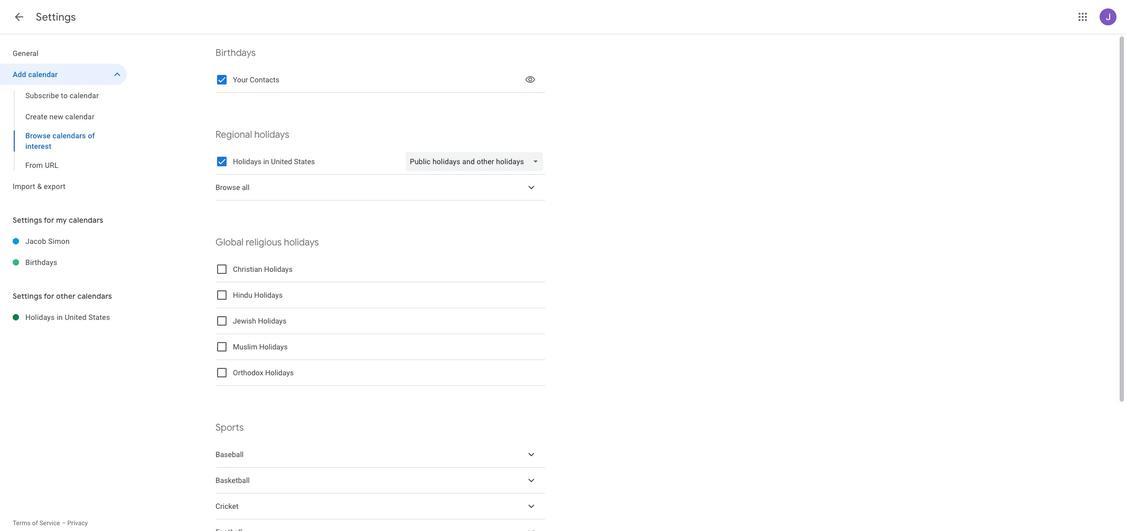 Task type: describe. For each thing, give the bounding box(es) containing it.
holidays for muslim holidays
[[259, 343, 288, 352]]

0 vertical spatial united
[[271, 158, 292, 166]]

holidays for jewish holidays
[[258, 317, 287, 326]]

holidays for christian holidays
[[264, 265, 293, 274]]

global religious holidays
[[216, 237, 319, 249]]

calendar for subscribe to calendar
[[70, 91, 99, 100]]

muslim
[[233, 343, 258, 352]]

browse calendars of interest
[[25, 132, 95, 151]]

my
[[56, 216, 67, 225]]

calendars for my
[[69, 216, 103, 225]]

cricket tree item
[[216, 494, 545, 520]]

baseball tree item
[[216, 442, 545, 468]]

other
[[56, 292, 76, 301]]

import
[[13, 182, 35, 191]]

terms
[[13, 520, 31, 528]]

holidays in united states inside tree item
[[25, 313, 110, 322]]

from
[[25, 161, 43, 170]]

browse all tree item
[[216, 175, 545, 201]]

privacy
[[67, 520, 88, 528]]

hindu
[[233, 291, 253, 300]]

hindu holidays
[[233, 291, 283, 300]]

create new calendar
[[25, 113, 95, 121]]

1 horizontal spatial in
[[263, 158, 269, 166]]

holidays up the "all"
[[233, 158, 262, 166]]

export
[[44, 182, 66, 191]]

christian holidays
[[233, 265, 293, 274]]

holidays in united states tree item
[[0, 307, 127, 328]]

1 horizontal spatial holidays in united states
[[233, 158, 315, 166]]

religious
[[246, 237, 282, 249]]

import & export
[[13, 182, 66, 191]]

subscribe to calendar
[[25, 91, 99, 100]]

tree containing general
[[0, 43, 127, 197]]

settings for settings for my calendars
[[13, 216, 42, 225]]

0 horizontal spatial of
[[32, 520, 38, 528]]

&
[[37, 182, 42, 191]]

settings for settings for other calendars
[[13, 292, 42, 301]]

privacy link
[[67, 520, 88, 528]]

add
[[13, 70, 26, 79]]

browse for browse all
[[216, 183, 240, 192]]

basketball
[[216, 477, 250, 485]]

jewish holidays
[[233, 317, 287, 326]]

add calendar
[[13, 70, 58, 79]]

holidays for hindu holidays
[[254, 291, 283, 300]]

jacob
[[25, 237, 46, 246]]

general
[[13, 49, 39, 58]]

calendars inside browse calendars of interest
[[53, 132, 86, 140]]

cricket
[[216, 503, 239, 511]]

muslim holidays
[[233, 343, 288, 352]]

in inside tree item
[[57, 313, 63, 322]]

orthodox holidays
[[233, 369, 294, 377]]

holidays for orthodox holidays
[[265, 369, 294, 377]]



Task type: vqa. For each thing, say whether or not it's contained in the screenshot.
Muslim Holidays the Holidays
yes



Task type: locate. For each thing, give the bounding box(es) containing it.
of
[[88, 132, 95, 140], [32, 520, 38, 528]]

None field
[[406, 152, 548, 171]]

for
[[44, 216, 54, 225], [44, 292, 54, 301]]

group
[[0, 85, 127, 176]]

settings for other calendars
[[13, 292, 112, 301]]

create
[[25, 113, 48, 121]]

birthdays link
[[25, 252, 127, 273]]

1 vertical spatial birthdays
[[25, 258, 57, 267]]

calendar
[[28, 70, 58, 79], [70, 91, 99, 100], [65, 113, 95, 121]]

0 horizontal spatial birthdays
[[25, 258, 57, 267]]

settings heading
[[36, 11, 76, 24]]

terms of service link
[[13, 520, 60, 528]]

0 vertical spatial settings
[[36, 11, 76, 24]]

1 vertical spatial for
[[44, 292, 54, 301]]

2 for from the top
[[44, 292, 54, 301]]

holidays right "orthodox"
[[265, 369, 294, 377]]

2 vertical spatial calendars
[[78, 292, 112, 301]]

calendars for other
[[78, 292, 112, 301]]

1 for from the top
[[44, 216, 54, 225]]

of down create new calendar
[[88, 132, 95, 140]]

2 vertical spatial calendar
[[65, 113, 95, 121]]

1 vertical spatial holidays
[[284, 237, 319, 249]]

united down other
[[65, 313, 87, 322]]

calendars up the holidays in united states link
[[78, 292, 112, 301]]

–
[[62, 520, 66, 528]]

1 vertical spatial of
[[32, 520, 38, 528]]

browse inside browse calendars of interest
[[25, 132, 51, 140]]

for left other
[[44, 292, 54, 301]]

holidays inside tree item
[[25, 313, 55, 322]]

states inside tree item
[[88, 313, 110, 322]]

add calendar tree item
[[0, 64, 127, 85]]

global
[[216, 237, 244, 249]]

0 vertical spatial calendar
[[28, 70, 58, 79]]

birthdays inside tree item
[[25, 258, 57, 267]]

holidays in united states
[[233, 158, 315, 166], [25, 313, 110, 322]]

0 horizontal spatial united
[[65, 313, 87, 322]]

0 vertical spatial holidays in united states
[[233, 158, 315, 166]]

settings for my calendars
[[13, 216, 103, 225]]

holidays up orthodox holidays
[[259, 343, 288, 352]]

holidays in united states down other
[[25, 313, 110, 322]]

go back image
[[13, 11, 25, 23]]

tree
[[0, 43, 127, 197]]

basketball tree item
[[216, 468, 545, 494]]

0 vertical spatial of
[[88, 132, 95, 140]]

group containing subscribe to calendar
[[0, 85, 127, 176]]

terms of service – privacy
[[13, 520, 88, 528]]

0 vertical spatial birthdays
[[216, 47, 256, 59]]

jacob simon tree item
[[0, 231, 127, 252]]

holidays in united states link
[[25, 307, 127, 328]]

birthdays down "jacob"
[[25, 258, 57, 267]]

all
[[242, 183, 250, 192]]

1 vertical spatial calendars
[[69, 216, 103, 225]]

simon
[[48, 237, 70, 246]]

in down regional holidays
[[263, 158, 269, 166]]

holidays
[[233, 158, 262, 166], [264, 265, 293, 274], [254, 291, 283, 300], [25, 313, 55, 322], [258, 317, 287, 326], [259, 343, 288, 352], [265, 369, 294, 377]]

calendar right to
[[70, 91, 99, 100]]

browse
[[25, 132, 51, 140], [216, 183, 240, 192]]

christian
[[233, 265, 262, 274]]

0 horizontal spatial browse
[[25, 132, 51, 140]]

0 vertical spatial browse
[[25, 132, 51, 140]]

holidays right regional
[[254, 129, 290, 141]]

0 horizontal spatial states
[[88, 313, 110, 322]]

holidays in united states down regional holidays
[[233, 158, 315, 166]]

1 vertical spatial browse
[[216, 183, 240, 192]]

1 horizontal spatial states
[[294, 158, 315, 166]]

calendar inside tree item
[[28, 70, 58, 79]]

settings
[[36, 11, 76, 24], [13, 216, 42, 225], [13, 292, 42, 301]]

calendar right new
[[65, 113, 95, 121]]

your
[[233, 76, 248, 84]]

2 vertical spatial settings
[[13, 292, 42, 301]]

holidays right jewish
[[258, 317, 287, 326]]

of inside browse calendars of interest
[[88, 132, 95, 140]]

holidays right the hindu
[[254, 291, 283, 300]]

calendar for create new calendar
[[65, 113, 95, 121]]

baseball
[[216, 451, 244, 459]]

in
[[263, 158, 269, 166], [57, 313, 63, 322]]

to
[[61, 91, 68, 100]]

settings right "go back" 'image'
[[36, 11, 76, 24]]

from url
[[25, 161, 59, 170]]

united inside tree item
[[65, 313, 87, 322]]

for for other
[[44, 292, 54, 301]]

1 vertical spatial states
[[88, 313, 110, 322]]

sports
[[216, 422, 244, 434]]

1 horizontal spatial browse
[[216, 183, 240, 192]]

subscribe
[[25, 91, 59, 100]]

contacts
[[250, 76, 280, 84]]

1 horizontal spatial of
[[88, 132, 95, 140]]

browse up interest
[[25, 132, 51, 140]]

0 horizontal spatial holidays in united states
[[25, 313, 110, 322]]

0 vertical spatial for
[[44, 216, 54, 225]]

settings for my calendars tree
[[0, 231, 127, 273]]

united down regional holidays
[[271, 158, 292, 166]]

states
[[294, 158, 315, 166], [88, 313, 110, 322]]

settings up "jacob"
[[13, 216, 42, 225]]

calendars down create new calendar
[[53, 132, 86, 140]]

tree item
[[216, 520, 545, 532]]

jacob simon
[[25, 237, 70, 246]]

calendars
[[53, 132, 86, 140], [69, 216, 103, 225], [78, 292, 112, 301]]

0 vertical spatial calendars
[[53, 132, 86, 140]]

jewish
[[233, 317, 256, 326]]

1 vertical spatial settings
[[13, 216, 42, 225]]

1 horizontal spatial united
[[271, 158, 292, 166]]

url
[[45, 161, 59, 170]]

holidays down settings for other calendars at the left of the page
[[25, 313, 55, 322]]

0 vertical spatial holidays
[[254, 129, 290, 141]]

holidays down global religious holidays
[[264, 265, 293, 274]]

regional
[[216, 129, 252, 141]]

service
[[39, 520, 60, 528]]

calendars right my
[[69, 216, 103, 225]]

regional holidays
[[216, 129, 290, 141]]

1 horizontal spatial birthdays
[[216, 47, 256, 59]]

for for my
[[44, 216, 54, 225]]

birthdays
[[216, 47, 256, 59], [25, 258, 57, 267]]

orthodox
[[233, 369, 264, 377]]

1 vertical spatial in
[[57, 313, 63, 322]]

new
[[49, 113, 63, 121]]

of right terms
[[32, 520, 38, 528]]

interest
[[25, 142, 51, 151]]

browse inside tree item
[[216, 183, 240, 192]]

settings left other
[[13, 292, 42, 301]]

holidays right religious
[[284, 237, 319, 249]]

browse for browse calendars of interest
[[25, 132, 51, 140]]

1 vertical spatial holidays in united states
[[25, 313, 110, 322]]

browse left the "all"
[[216, 183, 240, 192]]

calendar up subscribe
[[28, 70, 58, 79]]

birthdays tree item
[[0, 252, 127, 273]]

your contacts
[[233, 76, 280, 84]]

in down settings for other calendars at the left of the page
[[57, 313, 63, 322]]

united
[[271, 158, 292, 166], [65, 313, 87, 322]]

1 vertical spatial calendar
[[70, 91, 99, 100]]

1 vertical spatial united
[[65, 313, 87, 322]]

for left my
[[44, 216, 54, 225]]

browse all
[[216, 183, 250, 192]]

birthdays up your
[[216, 47, 256, 59]]

0 vertical spatial in
[[263, 158, 269, 166]]

0 horizontal spatial in
[[57, 313, 63, 322]]

0 vertical spatial states
[[294, 158, 315, 166]]

holidays
[[254, 129, 290, 141], [284, 237, 319, 249]]

settings for settings
[[36, 11, 76, 24]]



